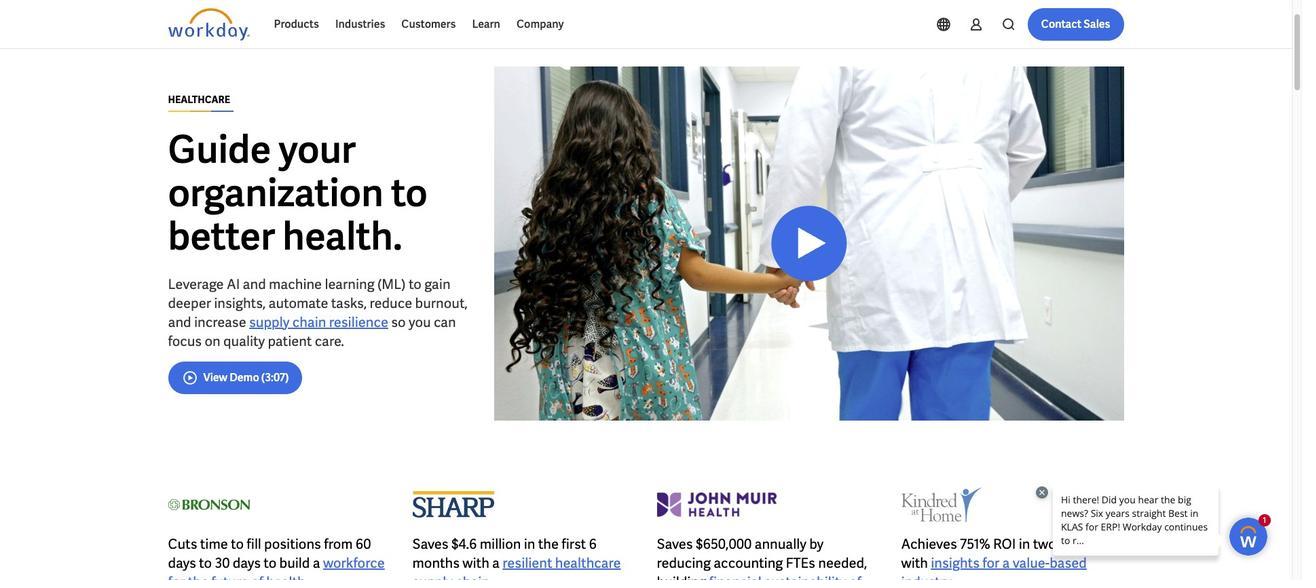 Task type: describe. For each thing, give the bounding box(es) containing it.
saves for saves $650,000 annually by reducing accounting ftes needed, building
[[657, 536, 693, 553]]

60
[[356, 536, 371, 553]]

chain
[[292, 314, 326, 331]]

learn button
[[464, 8, 509, 41]]

future
[[211, 574, 248, 581]]

so
[[391, 314, 406, 331]]

resilient
[[503, 555, 552, 572]]

two
[[1033, 536, 1056, 553]]

time
[[200, 536, 228, 553]]

ftes
[[786, 555, 815, 572]]

john muir health image
[[657, 486, 776, 524]]

reduce
[[370, 295, 412, 312]]

supply chain resilience link
[[249, 314, 388, 331]]

so you can focus on quality patient care.
[[168, 314, 456, 350]]

ai
[[227, 276, 240, 293]]

by
[[810, 536, 824, 553]]

the inside workforce for the future of health
[[188, 574, 208, 581]]

insights
[[931, 555, 980, 572]]

of
[[251, 574, 263, 581]]

0 vertical spatial supply
[[249, 314, 290, 331]]

achieves
[[901, 536, 957, 553]]

6
[[589, 536, 597, 553]]

(3:07)
[[261, 371, 289, 385]]

burnout,
[[415, 295, 468, 312]]

saves $4.6 million in the first 6 months with a
[[413, 536, 597, 572]]

deeper
[[168, 295, 211, 312]]

(ml)
[[378, 276, 406, 293]]

you
[[409, 314, 431, 331]]

demo
[[230, 371, 259, 385]]

accounting
[[714, 555, 783, 572]]

for for a
[[983, 555, 1000, 572]]

tasks,
[[331, 295, 367, 312]]

view
[[203, 371, 227, 385]]

resilience
[[329, 314, 388, 331]]

value-
[[1013, 555, 1050, 572]]

the inside saves $4.6 million in the first 6 months with a
[[538, 536, 559, 553]]

go to the homepage image
[[168, 8, 250, 41]]

contact sales
[[1041, 17, 1111, 31]]

saves $650,000 annually by reducing accounting ftes needed, building
[[657, 536, 867, 581]]

more healthcare organizations are choosing workday video image
[[494, 67, 1124, 421]]

gain
[[425, 276, 451, 293]]

saves for saves $4.6 million in the first 6 months with a
[[413, 536, 449, 553]]

healthcare
[[555, 555, 621, 572]]

a inside cuts time to fill positions from 60 days to 30 days to build a
[[313, 555, 320, 572]]

first
[[562, 536, 586, 553]]

sharp image
[[413, 486, 494, 524]]

patient
[[268, 333, 312, 350]]

focus
[[168, 333, 202, 350]]

workforce
[[323, 555, 385, 572]]

workforce for the future of health link
[[168, 555, 385, 581]]

annually
[[755, 536, 807, 553]]

health.
[[283, 212, 402, 261]]

guide your organization to better health.
[[168, 125, 428, 261]]

your
[[279, 125, 356, 174]]

to inside leverage ai and machine learning (ml) to gain deeper insights, automate tasks, reduce burnout, and increase
[[409, 276, 422, 293]]

achieves 751% roi in two months with
[[901, 536, 1107, 572]]

$4.6
[[451, 536, 477, 553]]

contact sales link
[[1028, 8, 1124, 41]]

resilient healthcare supply chain.
[[413, 555, 621, 581]]

industry
[[901, 574, 951, 581]]

chain.
[[456, 574, 493, 581]]

751%
[[960, 536, 991, 553]]

in for two
[[1019, 536, 1030, 553]]

automate
[[269, 295, 328, 312]]

can
[[434, 314, 456, 331]]

needed,
[[818, 555, 867, 572]]

view demo (3:07) link
[[168, 362, 302, 395]]

products
[[274, 17, 319, 31]]

a inside "insights for a value-based industry"
[[1003, 555, 1010, 572]]

bronson image
[[168, 486, 250, 524]]

roi
[[993, 536, 1016, 553]]

supply chain resilience
[[249, 314, 388, 331]]

workforce for the future of health
[[168, 555, 385, 581]]

machine
[[269, 276, 322, 293]]

cuts
[[168, 536, 197, 553]]

from
[[324, 536, 353, 553]]

care.
[[315, 333, 344, 350]]



Task type: locate. For each thing, give the bounding box(es) containing it.
days
[[168, 555, 196, 572], [233, 555, 261, 572]]

fill
[[247, 536, 261, 553]]

build
[[279, 555, 310, 572]]

30
[[215, 555, 230, 572]]

with up 'chain.'
[[463, 555, 489, 572]]

play video image
[[791, 223, 833, 265]]

0 vertical spatial the
[[538, 536, 559, 553]]

days up of
[[233, 555, 261, 572]]

1 horizontal spatial in
[[1019, 536, 1030, 553]]

2 with from the left
[[901, 555, 928, 572]]

supply left 'chain.'
[[413, 574, 453, 581]]

and
[[243, 276, 266, 293], [168, 314, 191, 331]]

industries
[[335, 17, 385, 31]]

insights for a value-based industry
[[901, 555, 1087, 581]]

with inside saves $4.6 million in the first 6 months with a
[[463, 555, 489, 572]]

0 horizontal spatial months
[[413, 555, 460, 572]]

1 horizontal spatial supply
[[413, 574, 453, 581]]

industries button
[[327, 8, 393, 41]]

in
[[524, 536, 535, 553], [1019, 536, 1030, 553]]

1 vertical spatial and
[[168, 314, 191, 331]]

months
[[1059, 536, 1107, 553], [413, 555, 460, 572]]

saves left $4.6 at the bottom left of page
[[413, 536, 449, 553]]

a right build
[[313, 555, 320, 572]]

insights for a value-based industry link
[[901, 555, 1087, 581]]

0 horizontal spatial days
[[168, 555, 196, 572]]

1 horizontal spatial days
[[233, 555, 261, 572]]

contact
[[1041, 17, 1082, 31]]

the left the "first"
[[538, 536, 559, 553]]

a
[[313, 555, 320, 572], [492, 555, 500, 572], [1003, 555, 1010, 572]]

a inside saves $4.6 million in the first 6 months with a
[[492, 555, 500, 572]]

view demo (3:07)
[[203, 371, 289, 385]]

kindred at home image
[[901, 486, 983, 524]]

supply up patient
[[249, 314, 290, 331]]

better
[[168, 212, 275, 261]]

1 horizontal spatial months
[[1059, 536, 1107, 553]]

with inside achieves 751% roi in two months with
[[901, 555, 928, 572]]

learn
[[472, 17, 500, 31]]

supply inside resilient healthcare supply chain.
[[413, 574, 453, 581]]

the left future
[[188, 574, 208, 581]]

1 horizontal spatial and
[[243, 276, 266, 293]]

learning
[[325, 276, 375, 293]]

products button
[[266, 8, 327, 41]]

2 in from the left
[[1019, 536, 1030, 553]]

months inside achieves 751% roi in two months with
[[1059, 536, 1107, 553]]

company
[[517, 17, 564, 31]]

organization
[[168, 168, 384, 218]]

months inside saves $4.6 million in the first 6 months with a
[[413, 555, 460, 572]]

0 horizontal spatial and
[[168, 314, 191, 331]]

leverage ai and machine learning (ml) to gain deeper insights, automate tasks, reduce burnout, and increase
[[168, 276, 468, 331]]

customers
[[402, 17, 456, 31]]

0 vertical spatial months
[[1059, 536, 1107, 553]]

healthcare
[[168, 94, 230, 106]]

1 a from the left
[[313, 555, 320, 572]]

1 days from the left
[[168, 555, 196, 572]]

for inside workforce for the future of health
[[168, 574, 185, 581]]

3 a from the left
[[1003, 555, 1010, 572]]

health
[[266, 574, 305, 581]]

$650,000
[[696, 536, 752, 553]]

months up based
[[1059, 536, 1107, 553]]

and up focus on the left of the page
[[168, 314, 191, 331]]

1 horizontal spatial the
[[538, 536, 559, 553]]

1 horizontal spatial for
[[983, 555, 1000, 572]]

for down cuts
[[168, 574, 185, 581]]

building
[[657, 574, 706, 581]]

1 vertical spatial for
[[168, 574, 185, 581]]

for for the
[[168, 574, 185, 581]]

for inside "insights for a value-based industry"
[[983, 555, 1000, 572]]

0 horizontal spatial with
[[463, 555, 489, 572]]

on
[[205, 333, 220, 350]]

cuts time to fill positions from 60 days to 30 days to build a
[[168, 536, 371, 572]]

positions
[[264, 536, 321, 553]]

quality
[[223, 333, 265, 350]]

in inside saves $4.6 million in the first 6 months with a
[[524, 536, 535, 553]]

leverage
[[168, 276, 224, 293]]

insights,
[[214, 295, 266, 312]]

and right ai
[[243, 276, 266, 293]]

0 vertical spatial for
[[983, 555, 1000, 572]]

0 horizontal spatial in
[[524, 536, 535, 553]]

saves inside saves $4.6 million in the first 6 months with a
[[413, 536, 449, 553]]

for down the roi
[[983, 555, 1000, 572]]

1 vertical spatial months
[[413, 555, 460, 572]]

saves inside saves $650,000 annually by reducing accounting ftes needed, building
[[657, 536, 693, 553]]

1 horizontal spatial saves
[[657, 536, 693, 553]]

in inside achieves 751% roi in two months with
[[1019, 536, 1030, 553]]

company button
[[509, 8, 572, 41]]

1 horizontal spatial with
[[901, 555, 928, 572]]

with up industry
[[901, 555, 928, 572]]

resilient healthcare supply chain. link
[[413, 555, 621, 581]]

with
[[463, 555, 489, 572], [901, 555, 928, 572]]

based
[[1050, 555, 1087, 572]]

months down $4.6 at the bottom left of page
[[413, 555, 460, 572]]

0 horizontal spatial a
[[313, 555, 320, 572]]

a down the million
[[492, 555, 500, 572]]

guide
[[168, 125, 271, 174]]

0 horizontal spatial supply
[[249, 314, 290, 331]]

0 horizontal spatial the
[[188, 574, 208, 581]]

for
[[983, 555, 1000, 572], [168, 574, 185, 581]]

reducing
[[657, 555, 711, 572]]

2 horizontal spatial a
[[1003, 555, 1010, 572]]

1 saves from the left
[[413, 536, 449, 553]]

2 a from the left
[[492, 555, 500, 572]]

to
[[391, 168, 428, 218], [409, 276, 422, 293], [231, 536, 244, 553], [199, 555, 212, 572], [264, 555, 277, 572]]

million
[[480, 536, 521, 553]]

1 with from the left
[[463, 555, 489, 572]]

a down the roi
[[1003, 555, 1010, 572]]

2 saves from the left
[[657, 536, 693, 553]]

1 vertical spatial the
[[188, 574, 208, 581]]

in for the
[[524, 536, 535, 553]]

0 vertical spatial and
[[243, 276, 266, 293]]

in up resilient
[[524, 536, 535, 553]]

the
[[538, 536, 559, 553], [188, 574, 208, 581]]

days down cuts
[[168, 555, 196, 572]]

in right the roi
[[1019, 536, 1030, 553]]

1 horizontal spatial a
[[492, 555, 500, 572]]

saves up reducing
[[657, 536, 693, 553]]

increase
[[194, 314, 246, 331]]

1 in from the left
[[524, 536, 535, 553]]

sales
[[1084, 17, 1111, 31]]

to inside guide your organization to better health.
[[391, 168, 428, 218]]

customers button
[[393, 8, 464, 41]]

supply
[[249, 314, 290, 331], [413, 574, 453, 581]]

0 horizontal spatial for
[[168, 574, 185, 581]]

0 horizontal spatial saves
[[413, 536, 449, 553]]

1 vertical spatial supply
[[413, 574, 453, 581]]

2 days from the left
[[233, 555, 261, 572]]



Task type: vqa. For each thing, say whether or not it's contained in the screenshot.
$650,000
yes



